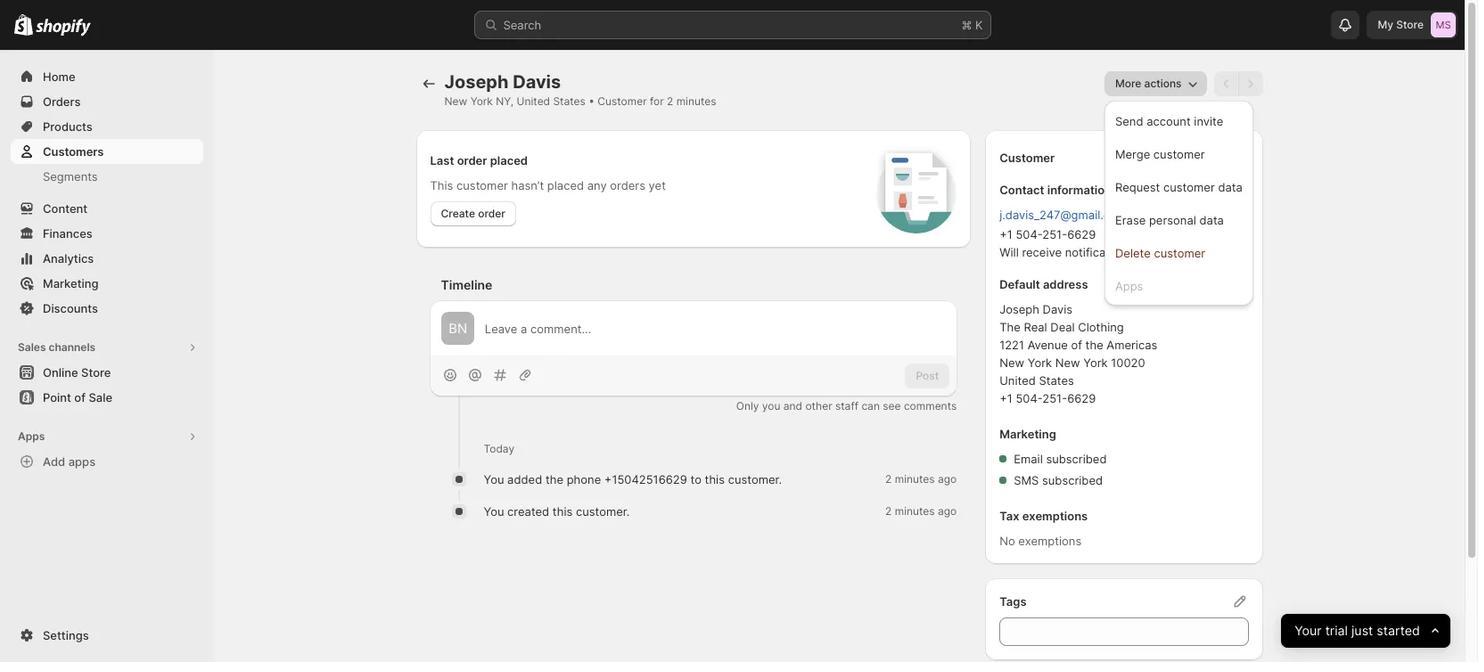 Task type: vqa. For each thing, say whether or not it's contained in the screenshot.
2nd 0 0 from the left
no



Task type: locate. For each thing, give the bounding box(es) containing it.
customer up contact
[[1000, 151, 1055, 165]]

0 horizontal spatial store
[[81, 366, 111, 380]]

store up sale
[[81, 366, 111, 380]]

0 horizontal spatial apps
[[18, 430, 45, 443]]

merge
[[1115, 147, 1150, 161]]

davis up ny,
[[513, 71, 561, 93]]

of down deal
[[1071, 338, 1082, 352]]

+1 up the will
[[1000, 227, 1013, 242]]

marketing up discounts
[[43, 276, 99, 291]]

davis up deal
[[1043, 302, 1073, 316]]

2 for phone
[[885, 473, 892, 486]]

0 horizontal spatial shopify image
[[14, 14, 33, 36]]

your
[[1295, 623, 1322, 639]]

customer up request customer data "button" at the right top
[[1154, 147, 1205, 161]]

settings
[[43, 629, 89, 643]]

of left sale
[[74, 390, 86, 405]]

2 vertical spatial 2
[[885, 505, 892, 518]]

1 horizontal spatial of
[[1071, 338, 1082, 352]]

states down avenue
[[1039, 374, 1074, 388]]

1 horizontal spatial new
[[1000, 356, 1024, 370]]

apps up add
[[18, 430, 45, 443]]

sms subscribed
[[1014, 473, 1103, 488]]

+1
[[1000, 227, 1013, 242], [1000, 391, 1013, 406]]

1 ago from the top
[[938, 473, 957, 486]]

1 horizontal spatial york
[[1028, 356, 1052, 370]]

avatar with initials b n image
[[441, 312, 474, 345]]

6629 down avenue
[[1067, 391, 1096, 406]]

the
[[1000, 320, 1021, 334]]

customer for merge
[[1154, 147, 1205, 161]]

0 vertical spatial apps button
[[1110, 271, 1248, 300]]

0 vertical spatial you
[[484, 473, 504, 487]]

timeline
[[441, 277, 492, 292]]

2 2 minutes ago from the top
[[885, 505, 957, 518]]

minutes
[[676, 95, 716, 108], [895, 473, 935, 486], [895, 505, 935, 518]]

joseph davis the real deal clothing 1221 avenue of the americas new york new york 10020 united states +1 504-251-6629
[[1000, 302, 1158, 406]]

0 horizontal spatial placed
[[490, 153, 528, 168]]

minutes for you created this customer.
[[895, 505, 935, 518]]

0 vertical spatial apps
[[1115, 279, 1143, 293]]

0 horizontal spatial of
[[74, 390, 86, 405]]

1 vertical spatial united
[[1000, 374, 1036, 388]]

email subscribed
[[1014, 452, 1107, 466]]

customer for request
[[1163, 180, 1215, 194]]

created
[[507, 505, 549, 519]]

0 vertical spatial 2 minutes ago
[[885, 473, 957, 486]]

states inside joseph davis the real deal clothing 1221 avenue of the americas new york new york 10020 united states +1 504-251-6629
[[1039, 374, 1074, 388]]

6629 up notifications
[[1067, 227, 1096, 242]]

create order
[[441, 207, 505, 220]]

new down "1221"
[[1000, 356, 1024, 370]]

discounts link
[[11, 296, 203, 321]]

minutes for you added the phone +15042516629 to this customer.
[[895, 473, 935, 486]]

251- down j.davis_247@gmail.com
[[1043, 227, 1067, 242]]

0 horizontal spatial marketing
[[43, 276, 99, 291]]

the
[[1086, 338, 1103, 352], [546, 473, 563, 487]]

6629 inside j.davis_247@gmail.com +1 504-251-6629 will receive notifications in english
[[1067, 227, 1096, 242]]

customer
[[598, 95, 647, 108], [1000, 151, 1055, 165]]

sms
[[1014, 473, 1039, 488]]

data up erase personal data button
[[1218, 180, 1243, 194]]

york inside joseph davis new york ny, united states • customer for 2 minutes
[[470, 95, 493, 108]]

more actions
[[1115, 77, 1182, 90]]

can
[[862, 400, 880, 413]]

store inside button
[[81, 366, 111, 380]]

1 horizontal spatial shopify image
[[36, 18, 91, 36]]

0 vertical spatial joseph
[[444, 71, 509, 93]]

2 for customer.
[[885, 505, 892, 518]]

exemptions down tax exemptions
[[1018, 534, 1082, 548]]

1 vertical spatial subscribed
[[1042, 473, 1103, 488]]

finances link
[[11, 221, 203, 246]]

minutes inside joseph davis new york ny, united states • customer for 2 minutes
[[676, 95, 716, 108]]

0 vertical spatial 504-
[[1016, 227, 1043, 242]]

customer right • on the top
[[598, 95, 647, 108]]

2 504- from the top
[[1016, 391, 1043, 406]]

0 vertical spatial placed
[[490, 153, 528, 168]]

1 vertical spatial davis
[[1043, 302, 1073, 316]]

davis inside joseph davis the real deal clothing 1221 avenue of the americas new york new york 10020 united states +1 504-251-6629
[[1043, 302, 1073, 316]]

customer down erase personal data button
[[1154, 246, 1205, 260]]

1 vertical spatial states
[[1039, 374, 1074, 388]]

0 horizontal spatial joseph
[[444, 71, 509, 93]]

2 minutes ago down comments on the right
[[885, 473, 957, 486]]

1 vertical spatial 504-
[[1016, 391, 1043, 406]]

1 horizontal spatial states
[[1039, 374, 1074, 388]]

york down avenue
[[1028, 356, 1052, 370]]

subscribed
[[1046, 452, 1107, 466], [1042, 473, 1103, 488]]

you for you created this customer.
[[484, 505, 504, 519]]

0 vertical spatial +1
[[1000, 227, 1013, 242]]

subscribed up sms subscribed
[[1046, 452, 1107, 466]]

settings link
[[11, 623, 203, 648]]

davis inside joseph davis new york ny, united states • customer for 2 minutes
[[513, 71, 561, 93]]

york left ny,
[[470, 95, 493, 108]]

1 vertical spatial 6629
[[1067, 391, 1096, 406]]

1 vertical spatial exemptions
[[1018, 534, 1082, 548]]

0 vertical spatial subscribed
[[1046, 452, 1107, 466]]

2 minutes ago for you created this customer.
[[885, 505, 957, 518]]

order right create
[[478, 207, 505, 220]]

ago left tax
[[938, 505, 957, 518]]

1 vertical spatial store
[[81, 366, 111, 380]]

joseph for joseph davis new york ny, united states • customer for 2 minutes
[[444, 71, 509, 93]]

0 horizontal spatial york
[[470, 95, 493, 108]]

2 ago from the top
[[938, 505, 957, 518]]

Leave a comment... text field
[[485, 320, 946, 338]]

1 horizontal spatial united
[[1000, 374, 1036, 388]]

data for erase personal data
[[1200, 213, 1224, 227]]

0 vertical spatial this
[[705, 473, 725, 487]]

1 vertical spatial ago
[[938, 505, 957, 518]]

1 vertical spatial order
[[478, 207, 505, 220]]

251- down avenue
[[1043, 391, 1067, 406]]

customer down last order placed
[[457, 178, 508, 193]]

1 vertical spatial the
[[546, 473, 563, 487]]

customer. down phone at the left bottom
[[576, 505, 630, 519]]

2 you from the top
[[484, 505, 504, 519]]

0 horizontal spatial states
[[553, 95, 586, 108]]

0 vertical spatial marketing
[[43, 276, 99, 291]]

0 horizontal spatial apps button
[[11, 424, 203, 449]]

send account invite button
[[1110, 106, 1248, 136]]

send
[[1115, 114, 1143, 128]]

placed
[[490, 153, 528, 168], [547, 178, 584, 193]]

0 vertical spatial data
[[1218, 180, 1243, 194]]

6629
[[1067, 227, 1096, 242], [1067, 391, 1096, 406]]

1 vertical spatial marketing
[[1000, 427, 1056, 441]]

0 vertical spatial minutes
[[676, 95, 716, 108]]

0 horizontal spatial davis
[[513, 71, 561, 93]]

1 vertical spatial data
[[1200, 213, 1224, 227]]

0 vertical spatial ago
[[938, 473, 957, 486]]

1 vertical spatial 251-
[[1043, 391, 1067, 406]]

data
[[1218, 180, 1243, 194], [1200, 213, 1224, 227]]

0 vertical spatial the
[[1086, 338, 1103, 352]]

1 vertical spatial placed
[[547, 178, 584, 193]]

post
[[916, 369, 939, 382]]

customer up erase personal data button
[[1163, 180, 1215, 194]]

united right ny,
[[517, 95, 550, 108]]

you created this customer.
[[484, 505, 630, 519]]

data inside "button"
[[1218, 180, 1243, 194]]

2
[[667, 95, 673, 108], [885, 473, 892, 486], [885, 505, 892, 518]]

segments link
[[11, 164, 203, 189]]

new inside joseph davis new york ny, united states • customer for 2 minutes
[[444, 95, 467, 108]]

j.davis_247@gmail.com +1 504-251-6629 will receive notifications in english
[[1000, 208, 1188, 259]]

order right "last"
[[457, 153, 487, 168]]

store for my store
[[1396, 18, 1424, 31]]

my store image
[[1431, 12, 1456, 37]]

this right created at the bottom of the page
[[553, 505, 573, 519]]

subscribed down email subscribed
[[1042, 473, 1103, 488]]

1 horizontal spatial joseph
[[1000, 302, 1039, 316]]

contact information
[[1000, 183, 1112, 197]]

joseph up ny,
[[444, 71, 509, 93]]

1 horizontal spatial customer
[[1000, 151, 1055, 165]]

customers
[[43, 144, 104, 159]]

+1 down "1221"
[[1000, 391, 1013, 406]]

no
[[1000, 534, 1015, 548]]

0 vertical spatial 6629
[[1067, 227, 1096, 242]]

and
[[783, 400, 802, 413]]

joseph up the
[[1000, 302, 1039, 316]]

store right my
[[1396, 18, 1424, 31]]

york left 10020
[[1083, 356, 1108, 370]]

merge customer
[[1115, 147, 1205, 161]]

None text field
[[1000, 618, 1249, 646]]

store
[[1396, 18, 1424, 31], [81, 366, 111, 380]]

1 vertical spatial this
[[553, 505, 573, 519]]

2 +1 from the top
[[1000, 391, 1013, 406]]

add apps button
[[11, 449, 203, 474]]

subscribed for email subscribed
[[1046, 452, 1107, 466]]

apps button up apps on the bottom left
[[11, 424, 203, 449]]

online store
[[43, 366, 111, 380]]

the inside joseph davis the real deal clothing 1221 avenue of the americas new york new york 10020 united states +1 504-251-6629
[[1086, 338, 1103, 352]]

the left phone at the left bottom
[[546, 473, 563, 487]]

apps down delete
[[1115, 279, 1143, 293]]

504- inside j.davis_247@gmail.com +1 504-251-6629 will receive notifications in english
[[1016, 227, 1043, 242]]

1 vertical spatial minutes
[[895, 473, 935, 486]]

1 vertical spatial 2
[[885, 473, 892, 486]]

data inside button
[[1200, 213, 1224, 227]]

504- up receive
[[1016, 227, 1043, 242]]

1 vertical spatial you
[[484, 505, 504, 519]]

1 you from the top
[[484, 473, 504, 487]]

add apps
[[43, 455, 95, 469]]

of
[[1071, 338, 1082, 352], [74, 390, 86, 405]]

1 horizontal spatial customer.
[[728, 473, 782, 487]]

this right to on the bottom left
[[705, 473, 725, 487]]

tags
[[1000, 595, 1027, 609]]

states inside joseph davis new york ny, united states • customer for 2 minutes
[[553, 95, 586, 108]]

0 horizontal spatial new
[[444, 95, 467, 108]]

1 vertical spatial +1
[[1000, 391, 1013, 406]]

1 504- from the top
[[1016, 227, 1043, 242]]

sales channels
[[18, 341, 96, 354]]

0 vertical spatial 2
[[667, 95, 673, 108]]

1 horizontal spatial davis
[[1043, 302, 1073, 316]]

0 vertical spatial store
[[1396, 18, 1424, 31]]

ago down comments on the right
[[938, 473, 957, 486]]

1 vertical spatial of
[[74, 390, 86, 405]]

2 6629 from the top
[[1067, 391, 1096, 406]]

customer inside "button"
[[1163, 180, 1215, 194]]

504- down "1221"
[[1016, 391, 1043, 406]]

exemptions up no exemptions
[[1022, 509, 1088, 523]]

you left created at the bottom of the page
[[484, 505, 504, 519]]

joseph inside joseph davis the real deal clothing 1221 avenue of the americas new york new york 10020 united states +1 504-251-6629
[[1000, 302, 1039, 316]]

0 vertical spatial order
[[457, 153, 487, 168]]

0 vertical spatial 251-
[[1043, 227, 1067, 242]]

1 horizontal spatial store
[[1396, 18, 1424, 31]]

finances
[[43, 226, 93, 241]]

1 +1 from the top
[[1000, 227, 1013, 242]]

marketing up email
[[1000, 427, 1056, 441]]

2 minutes ago
[[885, 473, 957, 486], [885, 505, 957, 518]]

251-
[[1043, 227, 1067, 242], [1043, 391, 1067, 406]]

ago for you created this customer.
[[938, 505, 957, 518]]

2 251- from the top
[[1043, 391, 1067, 406]]

0 vertical spatial customer.
[[728, 473, 782, 487]]

order
[[457, 153, 487, 168], [478, 207, 505, 220]]

j.davis_247@gmail.com
[[1000, 208, 1127, 222]]

1 vertical spatial joseph
[[1000, 302, 1039, 316]]

sales channels button
[[11, 335, 203, 360]]

of inside button
[[74, 390, 86, 405]]

1 2 minutes ago from the top
[[885, 473, 957, 486]]

you left added
[[484, 473, 504, 487]]

customer.
[[728, 473, 782, 487], [576, 505, 630, 519]]

placed up hasn't
[[490, 153, 528, 168]]

order inside "button"
[[478, 207, 505, 220]]

request customer data
[[1115, 180, 1243, 194]]

joseph inside joseph davis new york ny, united states • customer for 2 minutes
[[444, 71, 509, 93]]

marketing
[[43, 276, 99, 291], [1000, 427, 1056, 441]]

2 minutes ago left tax
[[885, 505, 957, 518]]

new left ny,
[[444, 95, 467, 108]]

1 251- from the top
[[1043, 227, 1067, 242]]

2 vertical spatial minutes
[[895, 505, 935, 518]]

states left • on the top
[[553, 95, 586, 108]]

1 6629 from the top
[[1067, 227, 1096, 242]]

0 vertical spatial customer
[[598, 95, 647, 108]]

placed left the any
[[547, 178, 584, 193]]

apps
[[1115, 279, 1143, 293], [18, 430, 45, 443]]

exemptions for tax exemptions
[[1022, 509, 1088, 523]]

1 vertical spatial 2 minutes ago
[[885, 505, 957, 518]]

0 horizontal spatial united
[[517, 95, 550, 108]]

apps button down delete customer button
[[1110, 271, 1248, 300]]

0 vertical spatial united
[[517, 95, 550, 108]]

0 horizontal spatial customer
[[598, 95, 647, 108]]

analytics link
[[11, 246, 203, 271]]

united down "1221"
[[1000, 374, 1036, 388]]

new down avenue
[[1055, 356, 1080, 370]]

actions
[[1144, 77, 1182, 90]]

added
[[507, 473, 542, 487]]

1 horizontal spatial the
[[1086, 338, 1103, 352]]

customer. right to on the bottom left
[[728, 473, 782, 487]]

store for online store
[[81, 366, 111, 380]]

2 minutes ago for you added the phone +15042516629 to this customer.
[[885, 473, 957, 486]]

0 vertical spatial of
[[1071, 338, 1082, 352]]

information
[[1047, 183, 1112, 197]]

1 vertical spatial customer.
[[576, 505, 630, 519]]

6629 inside joseph davis the real deal clothing 1221 avenue of the americas new york new york 10020 united states +1 504-251-6629
[[1067, 391, 1096, 406]]

1 vertical spatial customer
[[1000, 151, 1055, 165]]

erase
[[1115, 213, 1146, 227]]

apps button
[[1110, 271, 1248, 300], [11, 424, 203, 449]]

you
[[484, 473, 504, 487], [484, 505, 504, 519]]

0 vertical spatial exemptions
[[1022, 509, 1088, 523]]

1 horizontal spatial apps
[[1115, 279, 1143, 293]]

shopify image
[[14, 14, 33, 36], [36, 18, 91, 36]]

0 vertical spatial davis
[[513, 71, 561, 93]]

0 vertical spatial states
[[553, 95, 586, 108]]

k
[[975, 18, 983, 32]]

data right personal
[[1200, 213, 1224, 227]]

davis
[[513, 71, 561, 93], [1043, 302, 1073, 316]]

1 vertical spatial apps
[[18, 430, 45, 443]]

for
[[650, 95, 664, 108]]

customer for this
[[457, 178, 508, 193]]

the down clothing
[[1086, 338, 1103, 352]]



Task type: describe. For each thing, give the bounding box(es) containing it.
merge customer button
[[1110, 139, 1248, 168]]

online store link
[[11, 360, 203, 385]]

discounts
[[43, 301, 98, 316]]

my store
[[1378, 18, 1424, 31]]

order for last
[[457, 153, 487, 168]]

online store button
[[0, 360, 214, 385]]

next image
[[1241, 75, 1259, 93]]

create
[[441, 207, 475, 220]]

today
[[484, 442, 514, 456]]

orders
[[43, 95, 81, 109]]

2 horizontal spatial new
[[1055, 356, 1080, 370]]

default address
[[1000, 277, 1088, 292]]

united inside joseph davis the real deal clothing 1221 avenue of the americas new york new york 10020 united states +1 504-251-6629
[[1000, 374, 1036, 388]]

in
[[1136, 245, 1145, 259]]

ny,
[[496, 95, 514, 108]]

251- inside j.davis_247@gmail.com +1 504-251-6629 will receive notifications in english
[[1043, 227, 1067, 242]]

home
[[43, 70, 75, 84]]

previous image
[[1217, 75, 1235, 93]]

analytics
[[43, 251, 94, 266]]

post button
[[905, 364, 950, 389]]

apps for the right apps button
[[1115, 279, 1143, 293]]

1 horizontal spatial placed
[[547, 178, 584, 193]]

products link
[[11, 114, 203, 139]]

more actions button
[[1105, 71, 1207, 96]]

⌘
[[961, 18, 972, 32]]

started
[[1377, 623, 1420, 639]]

1 horizontal spatial marketing
[[1000, 427, 1056, 441]]

see
[[883, 400, 901, 413]]

apps
[[68, 455, 95, 469]]

+1 inside joseph davis the real deal clothing 1221 avenue of the americas new york new york 10020 united states +1 504-251-6629
[[1000, 391, 1013, 406]]

251- inside joseph davis the real deal clothing 1221 avenue of the americas new york new york 10020 united states +1 504-251-6629
[[1043, 391, 1067, 406]]

any
[[587, 178, 607, 193]]

1221
[[1000, 338, 1024, 352]]

order for create
[[478, 207, 505, 220]]

0 horizontal spatial this
[[553, 505, 573, 519]]

subscribed for sms subscribed
[[1042, 473, 1103, 488]]

customer for delete
[[1154, 246, 1205, 260]]

1 horizontal spatial this
[[705, 473, 725, 487]]

⌘ k
[[961, 18, 983, 32]]

delete customer
[[1115, 246, 1205, 260]]

segments
[[43, 169, 98, 184]]

+15042516629
[[604, 473, 687, 487]]

avenue
[[1028, 338, 1068, 352]]

customers link
[[11, 139, 203, 164]]

to
[[690, 473, 702, 487]]

will
[[1000, 245, 1019, 259]]

0 horizontal spatial the
[[546, 473, 563, 487]]

request
[[1115, 180, 1160, 194]]

2 horizontal spatial york
[[1083, 356, 1108, 370]]

this customer hasn't placed any orders yet
[[430, 178, 666, 193]]

no exemptions
[[1000, 534, 1082, 548]]

comments
[[904, 400, 957, 413]]

content
[[43, 201, 88, 216]]

2 inside joseph davis new york ny, united states • customer for 2 minutes
[[667, 95, 673, 108]]

marketing link
[[11, 271, 203, 296]]

apps for bottommost apps button
[[18, 430, 45, 443]]

address
[[1043, 277, 1088, 292]]

j.davis_247@gmail.com button
[[989, 202, 1138, 227]]

erase personal data
[[1115, 213, 1224, 227]]

tax exemptions
[[1000, 509, 1088, 523]]

of inside joseph davis the real deal clothing 1221 avenue of the americas new york new york 10020 united states +1 504-251-6629
[[1071, 338, 1082, 352]]

davis for joseph davis new york ny, united states • customer for 2 minutes
[[513, 71, 561, 93]]

only
[[736, 400, 759, 413]]

americas
[[1107, 338, 1158, 352]]

trial
[[1325, 623, 1348, 639]]

point
[[43, 390, 71, 405]]

you added the phone +15042516629 to this customer.
[[484, 473, 782, 487]]

yet
[[649, 178, 666, 193]]

notifications
[[1065, 245, 1132, 259]]

data for request customer data
[[1218, 180, 1243, 194]]

point of sale button
[[0, 385, 214, 410]]

contact
[[1000, 183, 1044, 197]]

+1 inside j.davis_247@gmail.com +1 504-251-6629 will receive notifications in english
[[1000, 227, 1013, 242]]

1 vertical spatial apps button
[[11, 424, 203, 449]]

other
[[805, 400, 832, 413]]

last
[[430, 153, 454, 168]]

personal
[[1149, 213, 1196, 227]]

last order placed
[[430, 153, 528, 168]]

your trial just started
[[1295, 623, 1420, 639]]

deal
[[1050, 320, 1075, 334]]

ago for you added the phone +15042516629 to this customer.
[[938, 473, 957, 486]]

only you and other staff can see comments
[[736, 400, 957, 413]]

point of sale
[[43, 390, 112, 405]]

delete customer button
[[1110, 238, 1248, 267]]

exemptions for no exemptions
[[1018, 534, 1082, 548]]

sales
[[18, 341, 46, 354]]

joseph for joseph davis the real deal clothing 1221 avenue of the americas new york new york 10020 united states +1 504-251-6629
[[1000, 302, 1039, 316]]

online
[[43, 366, 78, 380]]

point of sale link
[[11, 385, 203, 410]]

you for you added the phone +15042516629 to this customer.
[[484, 473, 504, 487]]

content link
[[11, 196, 203, 221]]

just
[[1351, 623, 1373, 639]]

customer inside joseph davis new york ny, united states • customer for 2 minutes
[[598, 95, 647, 108]]

10020
[[1111, 356, 1145, 370]]

•
[[589, 95, 595, 108]]

erase personal data button
[[1110, 205, 1248, 234]]

send account invite
[[1115, 114, 1223, 128]]

add
[[43, 455, 65, 469]]

home link
[[11, 64, 203, 89]]

request customer data button
[[1110, 172, 1248, 201]]

orders
[[610, 178, 645, 193]]

joseph davis new york ny, united states • customer for 2 minutes
[[444, 71, 716, 108]]

1 horizontal spatial apps button
[[1110, 271, 1248, 300]]

hasn't
[[511, 178, 544, 193]]

your trial just started button
[[1281, 614, 1451, 648]]

receive
[[1022, 245, 1062, 259]]

sale
[[89, 390, 112, 405]]

davis for joseph davis the real deal clothing 1221 avenue of the americas new york new york 10020 united states +1 504-251-6629
[[1043, 302, 1073, 316]]

504- inside joseph davis the real deal clothing 1221 avenue of the americas new york new york 10020 united states +1 504-251-6629
[[1016, 391, 1043, 406]]

united inside joseph davis new york ny, united states • customer for 2 minutes
[[517, 95, 550, 108]]

email
[[1014, 452, 1043, 466]]

0 horizontal spatial customer.
[[576, 505, 630, 519]]



